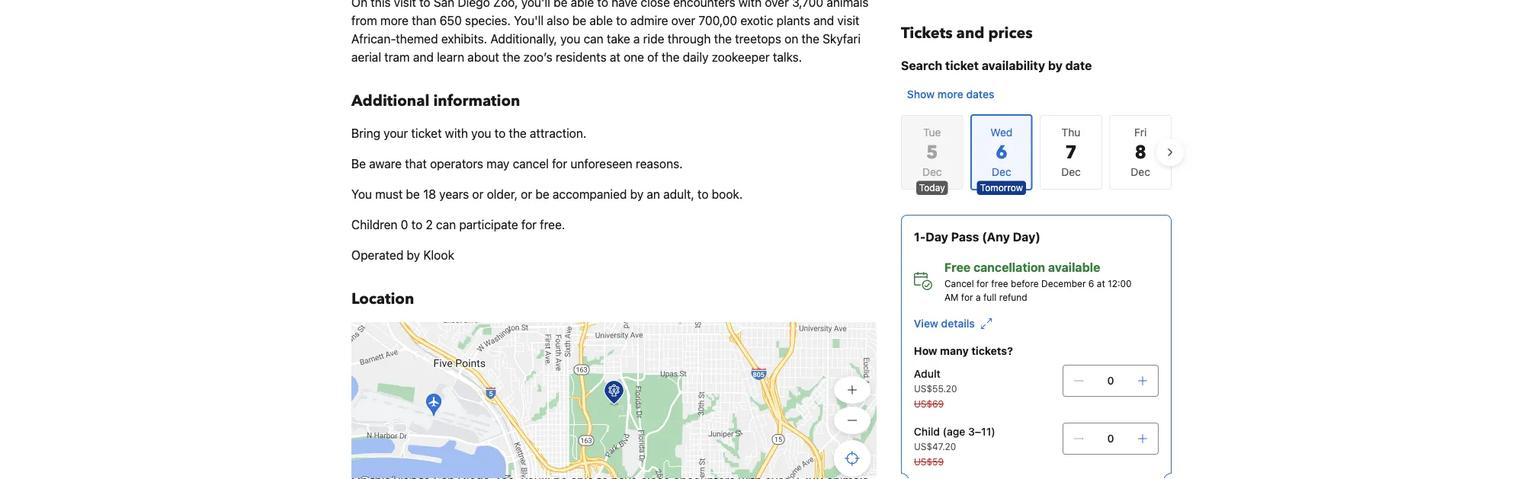 Task type: describe. For each thing, give the bounding box(es) containing it.
how
[[914, 345, 938, 358]]

cancellation
[[974, 260, 1046, 275]]

children
[[352, 218, 398, 232]]

information
[[433, 91, 520, 112]]

attraction.
[[530, 126, 587, 141]]

residents
[[556, 50, 607, 64]]

be
[[352, 157, 366, 171]]

diego
[[458, 0, 490, 10]]

view details link
[[914, 316, 992, 332]]

your
[[384, 126, 408, 141]]

1 horizontal spatial by
[[630, 187, 644, 202]]

on this visit to san diego zoo, you'll be able to have close encounters with over 3,700 animals from more than 650 species. you'll also be able to admire over 700,00 exotic plants and visit african-themed exhibits. additionally, you can take a ride through the treetops on the skyfari aerial tram and learn about the zoo's residents at one of the daily zookeeper talks.
[[352, 0, 869, 64]]

additional information
[[352, 91, 520, 112]]

free cancellation available cancel for free before december 6 at 12:00 am for a full refund
[[945, 260, 1132, 303]]

many
[[940, 345, 969, 358]]

aerial
[[352, 50, 381, 64]]

a inside "free cancellation available cancel for free before december 6 at 12:00 am for a full refund"
[[976, 292, 981, 303]]

6
[[1089, 278, 1095, 289]]

0 horizontal spatial can
[[436, 218, 456, 232]]

dec for 7
[[1062, 166, 1081, 178]]

a inside on this visit to san diego zoo, you'll be able to have close encounters with over 3,700 animals from more than 650 species. you'll also be able to admire over 700,00 exotic plants and visit african-themed exhibits. additionally, you can take a ride through the treetops on the skyfari aerial tram and learn about the zoo's residents at one of the daily zookeeper talks.
[[634, 32, 640, 46]]

the down 700,00 at the left top of the page
[[714, 32, 732, 46]]

1 vertical spatial visit
[[838, 13, 860, 28]]

plants
[[777, 13, 811, 28]]

am
[[945, 292, 959, 303]]

fri 8 dec
[[1131, 126, 1151, 178]]

december
[[1042, 278, 1086, 289]]

tue 5 dec today
[[920, 126, 945, 193]]

child
[[914, 426, 940, 438]]

bring
[[352, 126, 381, 141]]

that
[[405, 157, 427, 171]]

tickets and prices
[[901, 23, 1033, 44]]

on
[[352, 0, 368, 10]]

with inside on this visit to san diego zoo, you'll be able to have close encounters with over 3,700 animals from more than 650 species. you'll also be able to admire over 700,00 exotic plants and visit african-themed exhibits. additionally, you can take a ride through the treetops on the skyfari aerial tram and learn about the zoo's residents at one of the daily zookeeper talks.
[[739, 0, 762, 10]]

an
[[647, 187, 660, 202]]

free.
[[540, 218, 565, 232]]

cancel
[[945, 278, 974, 289]]

tram
[[384, 50, 410, 64]]

0 horizontal spatial visit
[[394, 0, 416, 10]]

at inside on this visit to san diego zoo, you'll be able to have close encounters with over 3,700 animals from more than 650 species. you'll also be able to admire over 700,00 exotic plants and visit african-themed exhibits. additionally, you can take a ride through the treetops on the skyfari aerial tram and learn about the zoo's residents at one of the daily zookeeper talks.
[[610, 50, 621, 64]]

additionally,
[[491, 32, 557, 46]]

one
[[624, 50, 644, 64]]

free
[[945, 260, 971, 275]]

thu 7 dec
[[1062, 126, 1081, 178]]

the right on
[[802, 32, 820, 46]]

to up may
[[495, 126, 506, 141]]

day
[[926, 230, 949, 244]]

how many tickets?
[[914, 345, 1013, 358]]

have
[[612, 0, 638, 10]]

close
[[641, 0, 670, 10]]

day)
[[1013, 230, 1041, 244]]

us$55.20
[[914, 384, 957, 394]]

0 horizontal spatial and
[[413, 50, 434, 64]]

cancel
[[513, 157, 549, 171]]

show
[[907, 88, 935, 101]]

2 or from the left
[[521, 187, 532, 202]]

us$69
[[914, 399, 944, 409]]

adult us$55.20
[[914, 368, 957, 394]]

operated
[[352, 248, 404, 263]]

klook
[[423, 248, 454, 263]]

location
[[352, 289, 414, 310]]

1 horizontal spatial and
[[814, 13, 834, 28]]

12:00
[[1108, 278, 1132, 289]]

1 vertical spatial able
[[590, 13, 613, 28]]

0 vertical spatial over
[[765, 0, 789, 10]]

participate
[[459, 218, 518, 232]]

refund
[[1000, 292, 1028, 303]]

the right of
[[662, 50, 680, 64]]

available
[[1049, 260, 1101, 275]]

region containing 5
[[889, 108, 1184, 197]]

skyfari
[[823, 32, 861, 46]]

1-
[[914, 230, 926, 244]]

be up free.
[[536, 187, 550, 202]]

2 horizontal spatial and
[[957, 23, 985, 44]]

tickets?
[[972, 345, 1013, 358]]

1 horizontal spatial ticket
[[946, 58, 979, 73]]

children 0 to 2 can participate for free.
[[352, 218, 565, 232]]

date
[[1066, 58, 1092, 73]]

exhibits.
[[441, 32, 487, 46]]

view details
[[914, 318, 975, 330]]

search
[[901, 58, 943, 73]]

zookeeper
[[712, 50, 770, 64]]

daily
[[683, 50, 709, 64]]

for up the full
[[977, 278, 989, 289]]

from
[[352, 13, 377, 28]]

operated by klook
[[352, 248, 454, 263]]

older,
[[487, 187, 518, 202]]

3,700
[[792, 0, 824, 10]]

full
[[984, 292, 997, 303]]

at inside "free cancellation available cancel for free before december 6 at 12:00 am for a full refund"
[[1097, 278, 1106, 289]]

dec for 8
[[1131, 166, 1151, 178]]

for right am
[[961, 292, 973, 303]]

the down additionally,
[[503, 50, 521, 64]]



Task type: vqa. For each thing, say whether or not it's contained in the screenshot.
Than
yes



Task type: locate. For each thing, give the bounding box(es) containing it.
to up than in the top of the page
[[420, 0, 431, 10]]

able left 'have'
[[571, 0, 594, 10]]

3–11)
[[969, 426, 996, 438]]

by left klook
[[407, 248, 420, 263]]

0 horizontal spatial a
[[634, 32, 640, 46]]

visit right this
[[394, 0, 416, 10]]

1 or from the left
[[472, 187, 484, 202]]

0 horizontal spatial dec
[[923, 166, 942, 178]]

years
[[439, 187, 469, 202]]

before
[[1011, 278, 1039, 289]]

region
[[889, 108, 1184, 197]]

treetops
[[735, 32, 782, 46]]

for right cancel
[[552, 157, 567, 171]]

0
[[401, 218, 408, 232], [1108, 375, 1114, 387], [1108, 433, 1114, 445]]

more inside on this visit to san diego zoo, you'll be able to have close encounters with over 3,700 animals from more than 650 species. you'll also be able to admire over 700,00 exotic plants and visit african-themed exhibits. additionally, you can take a ride through the treetops on the skyfari aerial tram and learn about the zoo's residents at one of the daily zookeeper talks.
[[380, 13, 409, 28]]

0 horizontal spatial with
[[445, 126, 468, 141]]

ticket right your
[[411, 126, 442, 141]]

at
[[610, 50, 621, 64], [1097, 278, 1106, 289]]

fri
[[1135, 126, 1147, 139]]

adult,
[[663, 187, 695, 202]]

1 vertical spatial a
[[976, 292, 981, 303]]

8
[[1135, 140, 1147, 165]]

child (age 3–11) us$47.20
[[914, 426, 996, 452]]

1 vertical spatial ticket
[[411, 126, 442, 141]]

0 horizontal spatial or
[[472, 187, 484, 202]]

encounters
[[673, 0, 736, 10]]

1 horizontal spatial or
[[521, 187, 532, 202]]

a
[[634, 32, 640, 46], [976, 292, 981, 303]]

show more dates
[[907, 88, 995, 101]]

operators
[[430, 157, 483, 171]]

1 vertical spatial 0
[[1108, 375, 1114, 387]]

and down themed
[[413, 50, 434, 64]]

for left free.
[[522, 218, 537, 232]]

may
[[487, 157, 510, 171]]

ticket up show more dates
[[946, 58, 979, 73]]

0 horizontal spatial more
[[380, 13, 409, 28]]

the
[[714, 32, 732, 46], [802, 32, 820, 46], [503, 50, 521, 64], [662, 50, 680, 64], [509, 126, 527, 141]]

thu
[[1062, 126, 1081, 139]]

dec up today
[[923, 166, 942, 178]]

or
[[472, 187, 484, 202], [521, 187, 532, 202]]

can right 2
[[436, 218, 456, 232]]

2 vertical spatial 0
[[1108, 433, 1114, 445]]

availability
[[982, 58, 1046, 73]]

and left prices
[[957, 23, 985, 44]]

details
[[941, 318, 975, 330]]

2 dec from the left
[[1062, 166, 1081, 178]]

dates
[[967, 88, 995, 101]]

5
[[927, 140, 938, 165]]

1 vertical spatial by
[[630, 187, 644, 202]]

1-day pass (any day)
[[914, 230, 1041, 244]]

a left the full
[[976, 292, 981, 303]]

1 horizontal spatial a
[[976, 292, 981, 303]]

learn
[[437, 50, 464, 64]]

1 vertical spatial with
[[445, 126, 468, 141]]

1 vertical spatial at
[[1097, 278, 1106, 289]]

ticket
[[946, 58, 979, 73], [411, 126, 442, 141]]

free
[[992, 278, 1009, 289]]

dec down 8
[[1131, 166, 1151, 178]]

1 horizontal spatial can
[[584, 32, 604, 46]]

a left ride on the top left of page
[[634, 32, 640, 46]]

us$59
[[914, 457, 944, 467]]

also
[[547, 13, 569, 28]]

0 horizontal spatial ticket
[[411, 126, 442, 141]]

1 vertical spatial can
[[436, 218, 456, 232]]

by left the date
[[1048, 58, 1063, 73]]

0 horizontal spatial over
[[672, 13, 696, 28]]

can up residents
[[584, 32, 604, 46]]

be aware that operators may cancel for unforeseen reasons.
[[352, 157, 683, 171]]

0 for adult
[[1108, 375, 1114, 387]]

zoo,
[[493, 0, 518, 10]]

or right the older,
[[521, 187, 532, 202]]

by
[[1048, 58, 1063, 73], [630, 187, 644, 202], [407, 248, 420, 263]]

to left 'have'
[[597, 0, 608, 10]]

animals
[[827, 0, 869, 10]]

3 dec from the left
[[1131, 166, 1151, 178]]

book.
[[712, 187, 743, 202]]

able up take
[[590, 13, 613, 28]]

1 horizontal spatial at
[[1097, 278, 1106, 289]]

0 vertical spatial you
[[561, 32, 581, 46]]

unforeseen
[[571, 157, 633, 171]]

over
[[765, 0, 789, 10], [672, 13, 696, 28]]

you up residents
[[561, 32, 581, 46]]

dec down 7
[[1062, 166, 1081, 178]]

0 vertical spatial with
[[739, 0, 762, 10]]

by left an
[[630, 187, 644, 202]]

accompanied
[[553, 187, 627, 202]]

650
[[440, 13, 462, 28]]

and down 3,700
[[814, 13, 834, 28]]

dec inside the tue 5 dec today
[[923, 166, 942, 178]]

1 horizontal spatial more
[[938, 88, 964, 101]]

1 horizontal spatial visit
[[838, 13, 860, 28]]

more inside button
[[938, 88, 964, 101]]

0 vertical spatial can
[[584, 32, 604, 46]]

on
[[785, 32, 799, 46]]

with
[[739, 0, 762, 10], [445, 126, 468, 141]]

more right show
[[938, 88, 964, 101]]

0 vertical spatial 0
[[401, 218, 408, 232]]

18
[[423, 187, 436, 202]]

more down this
[[380, 13, 409, 28]]

7
[[1066, 140, 1077, 165]]

show more dates button
[[901, 81, 1001, 108]]

0 vertical spatial more
[[380, 13, 409, 28]]

take
[[607, 32, 630, 46]]

2 vertical spatial by
[[407, 248, 420, 263]]

about
[[468, 50, 499, 64]]

you inside on this visit to san diego zoo, you'll be able to have close encounters with over 3,700 animals from more than 650 species. you'll also be able to admire over 700,00 exotic plants and visit african-themed exhibits. additionally, you can take a ride through the treetops on the skyfari aerial tram and learn about the zoo's residents at one of the daily zookeeper talks.
[[561, 32, 581, 46]]

visit down animals
[[838, 13, 860, 28]]

0 vertical spatial a
[[634, 32, 640, 46]]

dec for 5
[[923, 166, 942, 178]]

or right years
[[472, 187, 484, 202]]

0 horizontal spatial at
[[610, 50, 621, 64]]

can inside on this visit to san diego zoo, you'll be able to have close encounters with over 3,700 animals from more than 650 species. you'll also be able to admire over 700,00 exotic plants and visit african-themed exhibits. additionally, you can take a ride through the treetops on the skyfari aerial tram and learn about the zoo's residents at one of the daily zookeeper talks.
[[584, 32, 604, 46]]

1 dec from the left
[[923, 166, 942, 178]]

be up also on the top of page
[[554, 0, 568, 10]]

with up operators
[[445, 126, 468, 141]]

to left book.
[[698, 187, 709, 202]]

aware
[[369, 157, 402, 171]]

2 horizontal spatial by
[[1048, 58, 1063, 73]]

0 horizontal spatial by
[[407, 248, 420, 263]]

over up through
[[672, 13, 696, 28]]

this
[[371, 0, 391, 10]]

1 vertical spatial over
[[672, 13, 696, 28]]

species.
[[465, 13, 511, 28]]

over up plants
[[765, 0, 789, 10]]

than
[[412, 13, 437, 28]]

1 vertical spatial more
[[938, 88, 964, 101]]

today
[[920, 183, 945, 193]]

at down take
[[610, 50, 621, 64]]

2 horizontal spatial dec
[[1131, 166, 1151, 178]]

themed
[[396, 32, 438, 46]]

0 vertical spatial by
[[1048, 58, 1063, 73]]

google image
[[355, 474, 406, 480]]

of
[[648, 50, 659, 64]]

700,00
[[699, 13, 738, 28]]

the up be aware that operators may cancel for unforeseen reasons.
[[509, 126, 527, 141]]

adult
[[914, 368, 941, 381]]

prices
[[989, 23, 1033, 44]]

you down information
[[471, 126, 491, 141]]

be left 18
[[406, 187, 420, 202]]

0 vertical spatial ticket
[[946, 58, 979, 73]]

you'll
[[514, 13, 544, 28]]

1 vertical spatial you
[[471, 126, 491, 141]]

more
[[380, 13, 409, 28], [938, 88, 964, 101]]

able
[[571, 0, 594, 10], [590, 13, 613, 28]]

you'll
[[521, 0, 551, 10]]

us$47.20
[[914, 442, 957, 452]]

to down 'have'
[[616, 13, 627, 28]]

be right also on the top of page
[[573, 13, 587, 28]]

ride
[[643, 32, 664, 46]]

0 vertical spatial able
[[571, 0, 594, 10]]

map region
[[183, 228, 964, 480]]

tue
[[923, 126, 941, 139]]

1 horizontal spatial with
[[739, 0, 762, 10]]

to left 2
[[412, 218, 423, 232]]

0 horizontal spatial you
[[471, 126, 491, 141]]

pass
[[951, 230, 979, 244]]

at right 6
[[1097, 278, 1106, 289]]

1 horizontal spatial you
[[561, 32, 581, 46]]

1 horizontal spatial over
[[765, 0, 789, 10]]

1 horizontal spatial dec
[[1062, 166, 1081, 178]]

african-
[[352, 32, 396, 46]]

reasons.
[[636, 157, 683, 171]]

0 vertical spatial visit
[[394, 0, 416, 10]]

be
[[554, 0, 568, 10], [573, 13, 587, 28], [406, 187, 420, 202], [536, 187, 550, 202]]

with up exotic
[[739, 0, 762, 10]]

0 for child (age 3–11)
[[1108, 433, 1114, 445]]

view
[[914, 318, 939, 330]]

san
[[434, 0, 455, 10]]

0 vertical spatial at
[[610, 50, 621, 64]]

zoo's
[[524, 50, 553, 64]]

admire
[[631, 13, 668, 28]]



